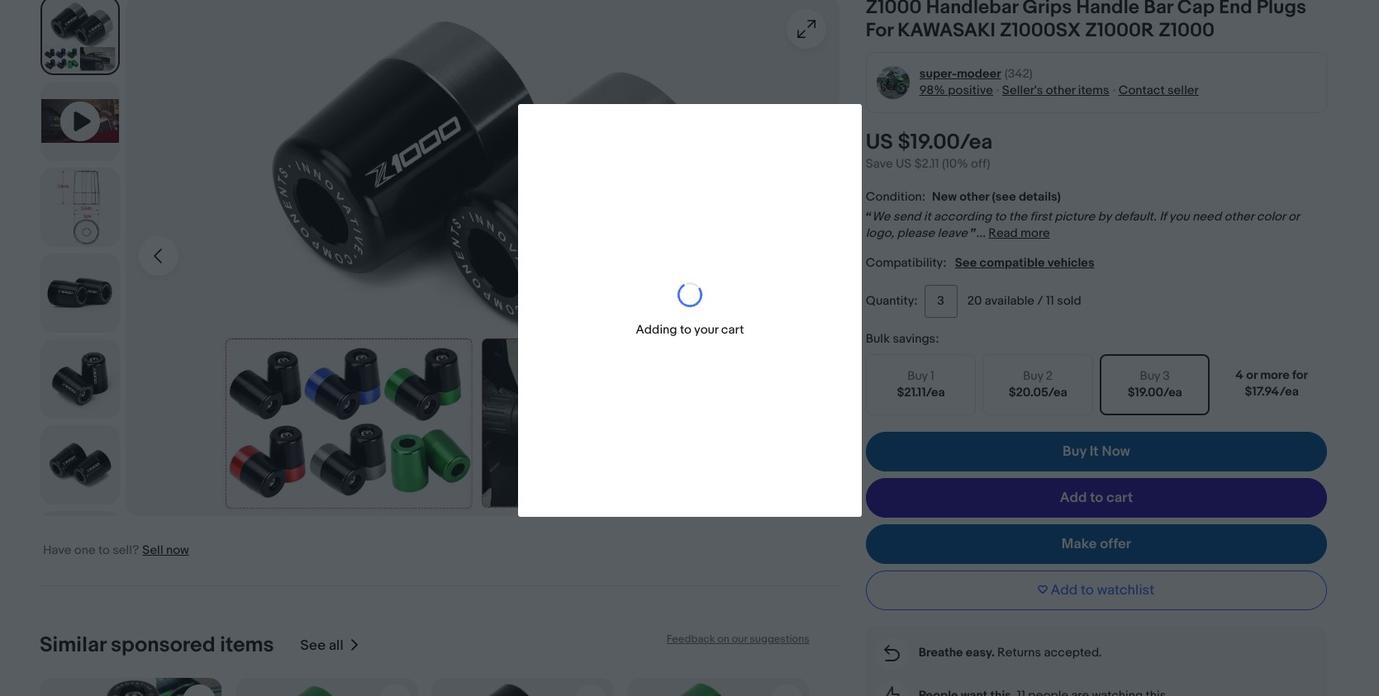 Task type: describe. For each thing, give the bounding box(es) containing it.
$21.11/ea
[[897, 385, 945, 400]]

super modeer image
[[876, 65, 910, 99]]

the
[[1009, 209, 1027, 224]]

"
[[970, 225, 976, 241]]

sell
[[142, 543, 163, 558]]

20 available / 11 sold
[[967, 293, 1081, 309]]

for for for kawasaki z1000 z1000r z1000sx handlebar bar ends hand grips end caps green
[[531, 561, 547, 575]]

see inside 3 items added to cart document
[[671, 644, 692, 658]]

(342)
[[1004, 66, 1033, 81]]

video 1 of 1 image
[[41, 82, 119, 160]]

items inside document
[[620, 98, 663, 118]]

other inside " we send it according to the first picture by default. if you need other color or logo, please leave
[[1224, 209, 1254, 224]]

3 inside buy 3 $19.00/ea
[[1163, 368, 1170, 384]]

buy for 1
[[907, 368, 928, 384]]

add for add to watchlist
[[1051, 582, 1078, 599]]

picture 4 of 24 image
[[41, 340, 119, 418]]

offer
[[1100, 536, 1131, 552]]

seller's
[[1002, 82, 1043, 98]]

2 horizontal spatial see
[[955, 255, 977, 271]]

all inside 3 items added to cart document
[[696, 644, 708, 658]]

650
[[686, 581, 707, 595]]

0 horizontal spatial see
[[300, 637, 326, 654]]

for for for kawasaki versys 650 1000 versys 300x handlebar grips handle bar cap end plug
[[641, 568, 657, 582]]

1000
[[709, 581, 735, 595]]

to inside button
[[1081, 582, 1094, 599]]

grips inside for kawasaki z1000 z1000r z1000sx handlebar bar ends hand grips end caps green
[[589, 615, 618, 629]]

super-
[[919, 66, 957, 81]]

buy for 3
[[1140, 368, 1160, 384]]

for kawasaki versys 650 1000 versys 300x handlebar grips handle bar cap end plug
[[641, 568, 735, 649]]

bulk
[[866, 331, 890, 347]]

it
[[1090, 443, 1099, 460]]

new
[[932, 189, 957, 205]]

need
[[1192, 209, 1221, 224]]

feedback on our suggestions
[[667, 633, 810, 646]]

picture 1 of 24 image
[[42, 0, 118, 73]]

for
[[1292, 367, 1308, 383]]

similar sponsored items
[[40, 633, 274, 658]]

default.
[[1114, 209, 1157, 224]]

read
[[988, 225, 1018, 241]]

according
[[934, 209, 992, 224]]

now
[[166, 543, 189, 558]]

suggestions
[[750, 633, 810, 646]]

20
[[967, 293, 982, 309]]

by
[[1098, 209, 1111, 224]]

kawasaki for z1000
[[769, 568, 818, 582]]

for kawasaki versys 650 1000 versys 300x handlebar grips handle bar cap end plug link
[[641, 465, 737, 649]]

similar
[[40, 633, 106, 658]]

returns
[[997, 645, 1041, 661]]

make offer
[[1062, 536, 1131, 552]]

for inside z1000 handlebar grips handle bar cap end plugs for kawasaki z1000sx z1000r z1000
[[866, 19, 893, 42]]

for kawasaki z900 z1000 z400 motorcycle handlebar grips handle bar cap end plug link
[[751, 465, 847, 649]]

handlebar inside for kawasaki z1000 z1000r z1000sx handlebar bar ends hand grips end caps green
[[531, 601, 585, 615]]

our
[[732, 633, 747, 646]]

see compatible vehicles link
[[955, 255, 1094, 271]]

breathe
[[919, 645, 963, 661]]

sell?
[[112, 543, 139, 558]]

plug inside for kawasaki versys 650 1000 versys 300x handlebar grips handle bar cap end plug
[[663, 635, 686, 649]]

ends
[[531, 615, 556, 629]]

feedback on our suggestions link
[[667, 633, 810, 646]]

end inside z1000 handlebar grips handle bar cap end plugs for kawasaki z1000sx z1000r z1000
[[1219, 0, 1252, 19]]

picture 2 of 24 image
[[41, 168, 119, 246]]

to inside " we send it according to the first picture by default. if you need other color or logo, please leave
[[994, 209, 1006, 224]]

details)
[[1019, 189, 1061, 205]]

Quantity: text field
[[924, 285, 957, 318]]

1 horizontal spatial see all link
[[531, 635, 848, 667]]

bar inside for kawasaki z900 z1000 z400 motorcycle handlebar grips handle bar cap end plug
[[790, 621, 807, 635]]

contact
[[1119, 82, 1165, 98]]

please
[[897, 225, 935, 241]]

4
[[1236, 367, 1243, 383]]

bar inside for kawasaki z1000 z1000r z1000sx handlebar bar ends hand grips end caps green
[[587, 601, 604, 615]]

buy 2 $20.05/ea
[[1009, 368, 1067, 400]]

0 horizontal spatial all
[[329, 637, 343, 654]]

add to watchlist button
[[866, 571, 1327, 610]]

quantity:
[[866, 293, 918, 309]]

$19.00/ea inside the "us $19.00/ea save us $2.11 (10% off)"
[[898, 129, 993, 155]]

more.
[[706, 303, 738, 319]]

z1000r inside for kawasaki z1000 z1000r z1000sx handlebar bar ends hand grips end caps green
[[566, 574, 606, 588]]

we
[[872, 209, 890, 224]]

items for similar sponsored items
[[220, 633, 274, 658]]

picture
[[1055, 209, 1095, 224]]

2 versys from the top
[[641, 594, 683, 608]]

compatibility:
[[866, 255, 947, 271]]

0 horizontal spatial more
[[1020, 225, 1050, 241]]

plugs
[[1257, 0, 1306, 19]]

see all inside 3 items added to cart document
[[671, 644, 708, 658]]

breathe easy. returns accepted.
[[919, 645, 1102, 661]]

cart inside document
[[742, 98, 773, 118]]

to right the added
[[721, 98, 737, 118]]

picture 3 of 24 image
[[41, 254, 119, 332]]

hand
[[559, 615, 587, 629]]

sell now link
[[142, 543, 189, 558]]

more inside 4 or more for $17.94/ea
[[1260, 367, 1290, 383]]

z1000sx inside z1000 handlebar grips handle bar cap end plugs for kawasaki z1000sx z1000r z1000
[[1000, 19, 1081, 42]]

z400
[[816, 581, 845, 595]]

1
[[930, 368, 934, 384]]

compatible
[[980, 255, 1045, 271]]

cap inside z1000 handlebar grips handle bar cap end plugs for kawasaki z1000sx z1000r z1000
[[1177, 0, 1215, 19]]

seller
[[1167, 82, 1199, 98]]

have one to sell? sell now
[[43, 543, 189, 558]]

z1000 handlebar grips handle bar cap end plugs for kawasaki z1000sx z1000r z1000
[[866, 0, 1306, 42]]

300x
[[686, 594, 715, 608]]

0 horizontal spatial other
[[959, 189, 989, 205]]

plug inside for kawasaki z900 z1000 z400 motorcycle handlebar grips handle bar cap end plug
[[773, 635, 796, 649]]

$20.05/ea
[[1009, 385, 1067, 400]]

11
[[1046, 293, 1054, 309]]

for for for kawasaki z900 z1000 z400 motorcycle handlebar grips handle bar cap end plug
[[751, 568, 767, 582]]

motorcycle
[[751, 594, 810, 608]]

0 horizontal spatial see all
[[300, 637, 343, 654]]

4 or more for $17.94/ea
[[1236, 367, 1308, 400]]

add to watchlist
[[1051, 582, 1155, 599]]

picture 5 of 24 image
[[41, 426, 119, 504]]

added
[[668, 98, 717, 118]]

have
[[43, 543, 71, 558]]

end inside for kawasaki versys 650 1000 versys 300x handlebar grips handle bar cap end plug
[[641, 635, 660, 649]]

for kawasaki z1000 z1000r z1000sx handlebar bar ends hand grips end caps green link
[[531, 459, 628, 642]]

items for seller's other items
[[1078, 82, 1109, 98]]

handlebar inside for kawasaki versys 650 1000 versys 300x handlebar grips handle bar cap end plug
[[641, 608, 695, 622]]



Task type: locate. For each thing, give the bounding box(es) containing it.
kawasaki inside for kawasaki z900 z1000 z400 motorcycle handlebar grips handle bar cap end plug
[[769, 568, 818, 582]]

0 vertical spatial other
[[1046, 82, 1075, 98]]

...
[[976, 225, 986, 241]]

handlebar inside for kawasaki z900 z1000 z400 motorcycle handlebar grips handle bar cap end plug
[[751, 608, 805, 622]]

contact seller
[[1119, 82, 1199, 98]]

"
[[866, 209, 872, 224]]

1 horizontal spatial save
[[866, 156, 893, 171]]

1 horizontal spatial see
[[671, 644, 692, 658]]

end left plugs
[[1219, 0, 1252, 19]]

grips down "z400"
[[807, 608, 836, 622]]

end right our
[[751, 635, 770, 649]]

cart right the added
[[742, 98, 773, 118]]

1 horizontal spatial kawasaki
[[769, 568, 818, 582]]

send
[[893, 209, 921, 224]]

to up the read
[[994, 209, 1006, 224]]

z1000 handlebar grips handle bar cap end plugs for kawasaki z1000sx z1000r z1000 - picture 1 of 24 image
[[126, 0, 839, 516]]

end left caps
[[531, 628, 551, 642]]

(see
[[992, 189, 1016, 205]]

1 horizontal spatial 3
[[1163, 368, 1170, 384]]

1 vertical spatial z1000sx
[[531, 588, 578, 602]]

1 horizontal spatial other
[[1046, 82, 1075, 98]]

1 horizontal spatial see all
[[671, 644, 708, 658]]

bar right hand
[[587, 601, 604, 615]]

2 horizontal spatial items
[[1078, 82, 1109, 98]]

make offer link
[[866, 524, 1327, 564]]

1 vertical spatial with details__icon image
[[885, 686, 900, 697]]

save inside 3 items added to cart document
[[540, 303, 567, 319]]

z1000sx up ends
[[531, 588, 578, 602]]

handlebar up feedback
[[641, 608, 695, 622]]

0 vertical spatial cart
[[742, 98, 773, 118]]

kawasaki up hand
[[550, 561, 598, 575]]

seller's other items link
[[1002, 82, 1109, 98]]

to left watchlist
[[1081, 582, 1094, 599]]

cap inside for kawasaki z900 z1000 z400 motorcycle handlebar grips handle bar cap end plug
[[810, 621, 832, 635]]

end left feedback
[[641, 635, 660, 649]]

cart down now
[[1106, 490, 1133, 506]]

1 vertical spatial cart
[[1106, 490, 1133, 506]]

for up super modeer icon
[[866, 19, 893, 42]]

see all link
[[300, 633, 360, 658], [531, 635, 848, 667]]

plug down the motorcycle
[[773, 635, 796, 649]]

buy
[[682, 303, 703, 319]]

3 left 4
[[1163, 368, 1170, 384]]

it
[[924, 209, 931, 224]]

See all text field
[[300, 637, 343, 654]]

grips
[[1023, 0, 1072, 19], [697, 608, 726, 622], [807, 608, 836, 622], [589, 615, 618, 629]]

0 horizontal spatial save
[[540, 303, 567, 319]]

1 horizontal spatial cap
[[810, 621, 832, 635]]

handlebar up caps
[[531, 601, 585, 615]]

logo,
[[866, 225, 894, 241]]

kawasaki
[[897, 19, 995, 42], [659, 568, 717, 582]]

vehicles
[[1047, 255, 1094, 271]]

handlebar
[[926, 0, 1018, 19], [531, 601, 585, 615], [641, 608, 695, 622], [751, 608, 805, 622]]

0 horizontal spatial you
[[659, 303, 680, 319]]

handlebar inside z1000 handlebar grips handle bar cap end plugs for kawasaki z1000sx z1000r z1000
[[926, 0, 1018, 19]]

cap down "z400"
[[810, 621, 832, 635]]

to up make offer link
[[1090, 490, 1103, 506]]

for up ends
[[531, 561, 547, 575]]

grips up 'on'
[[697, 608, 726, 622]]

0 vertical spatial z1000sx
[[1000, 19, 1081, 42]]

you left buy
[[659, 303, 680, 319]]

available
[[985, 293, 1034, 309]]

handle inside for kawasaki versys 650 1000 versys 300x handlebar grips handle bar cap end plug
[[641, 621, 678, 635]]

1 versys from the top
[[641, 581, 683, 595]]

when
[[627, 303, 656, 319]]

grips right hand
[[589, 615, 618, 629]]

super-modeer (342)
[[919, 66, 1033, 81]]

us up condition:
[[866, 129, 893, 155]]

1 vertical spatial 3
[[1163, 368, 1170, 384]]

for inside for kawasaki z1000 z1000r z1000sx handlebar bar ends hand grips end caps green
[[531, 561, 547, 575]]

leave
[[937, 225, 967, 241]]

us $19.00/ea save us $2.11 (10% off)
[[866, 129, 993, 171]]

grips up the (342)
[[1023, 0, 1072, 19]]

super-modeer link
[[919, 66, 1001, 82]]

for up the motorcycle
[[751, 568, 767, 582]]

1 horizontal spatial more
[[1260, 367, 1290, 383]]

3 left the added
[[606, 98, 615, 118]]

add down make
[[1051, 582, 1078, 599]]

$17.94/ea
[[1245, 384, 1299, 400]]

0 vertical spatial save
[[866, 156, 893, 171]]

buy inside buy 2 $20.05/ea
[[1023, 368, 1043, 384]]

1 with details__icon image from the top
[[884, 645, 900, 661]]

1 vertical spatial other
[[959, 189, 989, 205]]

z1000sx inside for kawasaki z1000 z1000r z1000sx handlebar bar ends hand grips end caps green
[[531, 588, 578, 602]]

save up to 15% when you buy more.
[[540, 303, 738, 319]]

1 horizontal spatial cart
[[1106, 490, 1133, 506]]

or right color
[[1288, 209, 1299, 224]]

1 vertical spatial save
[[540, 303, 567, 319]]

z1000 up ends
[[531, 574, 563, 588]]

add for add to cart
[[1060, 490, 1087, 506]]

buy inside buy 1 $21.11/ea
[[907, 368, 928, 384]]

0 vertical spatial 3
[[606, 98, 615, 118]]

watchlist
[[1097, 582, 1155, 599]]

handlebar up super-modeer (342)
[[926, 0, 1018, 19]]

grips inside z1000 handlebar grips handle bar cap end plugs for kawasaki z1000sx z1000r z1000
[[1023, 0, 1072, 19]]

accepted.
[[1044, 645, 1102, 661]]

see
[[955, 255, 977, 271], [300, 637, 326, 654], [671, 644, 692, 658]]

1 horizontal spatial us
[[896, 156, 912, 171]]

for
[[866, 19, 893, 42], [531, 561, 547, 575], [641, 568, 657, 582], [751, 568, 767, 582]]

1 vertical spatial or
[[1246, 367, 1257, 383]]

end inside for kawasaki z1000 z1000r z1000sx handlebar bar ends hand grips end caps green
[[531, 628, 551, 642]]

modeer
[[957, 66, 1001, 81]]

1 horizontal spatial kawasaki
[[897, 19, 995, 42]]

add to cart
[[1060, 490, 1133, 506]]

handlebar up the suggestions
[[751, 608, 805, 622]]

3
[[606, 98, 615, 118], [1163, 368, 1170, 384]]

sponsored
[[111, 633, 215, 658]]

bar down the motorcycle
[[790, 621, 807, 635]]

buy 3 $19.00/ea
[[1128, 368, 1182, 400]]

now
[[1102, 443, 1130, 460]]

(10%
[[942, 156, 968, 171]]

cap
[[1177, 0, 1215, 19], [700, 621, 722, 635], [810, 621, 832, 635]]

more down first
[[1020, 225, 1050, 241]]

bar down 300x
[[681, 621, 697, 635]]

buy it now
[[1063, 443, 1130, 460]]

0 horizontal spatial items
[[220, 633, 274, 658]]

to right up
[[587, 303, 599, 319]]

$19.00/ea up now
[[1128, 385, 1182, 400]]

or right 4
[[1246, 367, 1257, 383]]

easy.
[[966, 645, 995, 661]]

0 vertical spatial $19.00/ea
[[898, 129, 993, 155]]

z1000 inside for kawasaki z1000 z1000r z1000sx handlebar bar ends hand grips end caps green
[[531, 574, 563, 588]]

save up condition:
[[866, 156, 893, 171]]

0 horizontal spatial z1000sx
[[531, 588, 578, 602]]

you inside " we send it according to the first picture by default. if you need other color or logo, please leave
[[1169, 209, 1189, 224]]

1 horizontal spatial or
[[1288, 209, 1299, 224]]

kawasaki inside for kawasaki versys 650 1000 versys 300x handlebar grips handle bar cap end plug
[[659, 568, 717, 582]]

kawasaki
[[550, 561, 598, 575], [769, 568, 818, 582]]

z1000 up seller at the right top
[[1159, 19, 1215, 42]]

grips inside for kawasaki versys 650 1000 versys 300x handlebar grips handle bar cap end plug
[[697, 608, 726, 622]]

save left up
[[540, 303, 567, 319]]

0 vertical spatial us
[[866, 129, 893, 155]]

items
[[1078, 82, 1109, 98], [620, 98, 663, 118], [220, 633, 274, 658]]

" we send it according to the first picture by default. if you need other color or logo, please leave
[[866, 209, 1299, 241]]

z1000r inside z1000 handlebar grips handle bar cap end plugs for kawasaki z1000sx z1000r z1000
[[1085, 19, 1154, 42]]

buy inside buy 3 $19.00/ea
[[1140, 368, 1160, 384]]

items left see all text box
[[220, 633, 274, 658]]

0 vertical spatial kawasaki
[[897, 19, 995, 42]]

save inside the "us $19.00/ea save us $2.11 (10% off)"
[[866, 156, 893, 171]]

plug down 300x
[[663, 635, 686, 649]]

savings:
[[893, 331, 939, 347]]

0 horizontal spatial handle
[[641, 621, 678, 635]]

z1000r up contact
[[1085, 19, 1154, 42]]

0 horizontal spatial see all link
[[300, 633, 360, 658]]

$19.00/ea up (10%
[[898, 129, 993, 155]]

grips inside for kawasaki z900 z1000 z400 motorcycle handlebar grips handle bar cap end plug
[[807, 608, 836, 622]]

1 horizontal spatial plug
[[773, 635, 796, 649]]

kawasaki up 300x
[[659, 568, 717, 582]]

first
[[1030, 209, 1052, 224]]

end inside for kawasaki z900 z1000 z400 motorcycle handlebar grips handle bar cap end plug
[[751, 635, 770, 649]]

0 horizontal spatial kawasaki
[[550, 561, 598, 575]]

buy for it
[[1063, 443, 1087, 460]]

0 vertical spatial you
[[1169, 209, 1189, 224]]

z1000 inside for kawasaki z900 z1000 z400 motorcycle handlebar grips handle bar cap end plug
[[781, 581, 814, 595]]

2 with details__icon image from the top
[[885, 686, 900, 697]]

add up make
[[1060, 490, 1087, 506]]

bar inside z1000 handlebar grips handle bar cap end plugs for kawasaki z1000sx z1000r z1000
[[1144, 0, 1173, 19]]

contact seller link
[[1119, 82, 1199, 98]]

on
[[717, 633, 729, 646]]

98% positive link
[[919, 82, 993, 98]]

cap inside for kawasaki versys 650 1000 versys 300x handlebar grips handle bar cap end plug
[[700, 621, 722, 635]]

condition:
[[866, 189, 925, 205]]

0 horizontal spatial us
[[866, 129, 893, 155]]

kawasaki up super-
[[897, 19, 995, 42]]

cap down 300x
[[700, 621, 722, 635]]

bar inside for kawasaki versys 650 1000 versys 300x handlebar grips handle bar cap end plug
[[681, 621, 697, 635]]

items left contact
[[1078, 82, 1109, 98]]

1 horizontal spatial items
[[620, 98, 663, 118]]

3 inside 3 items added to cart document
[[606, 98, 615, 118]]

bulk savings:
[[866, 331, 939, 347]]

1 vertical spatial us
[[896, 156, 912, 171]]

us left the $2.11
[[896, 156, 912, 171]]

0 vertical spatial with details__icon image
[[884, 645, 900, 661]]

z1000 up super modeer icon
[[866, 0, 922, 19]]

98% positive
[[919, 82, 993, 98]]

0 horizontal spatial z1000r
[[566, 574, 606, 588]]

condition: new other (see details)
[[866, 189, 1061, 205]]

bar up contact seller
[[1144, 0, 1173, 19]]

z1000r up hand
[[566, 574, 606, 588]]

1 horizontal spatial z1000r
[[1085, 19, 1154, 42]]

0 vertical spatial or
[[1288, 209, 1299, 224]]

if
[[1159, 209, 1166, 224]]

0 vertical spatial add
[[1060, 490, 1087, 506]]

handle inside for kawasaki z900 z1000 z400 motorcycle handlebar grips handle bar cap end plug
[[751, 621, 788, 635]]

other left color
[[1224, 209, 1254, 224]]

or inside " we send it according to the first picture by default. if you need other color or logo, please leave
[[1288, 209, 1299, 224]]

or
[[1288, 209, 1299, 224], [1246, 367, 1257, 383]]

kawasaki inside for kawasaki z1000 z1000r z1000sx handlebar bar ends hand grips end caps green
[[550, 561, 598, 575]]

0 vertical spatial z1000r
[[1085, 19, 1154, 42]]

2 horizontal spatial cap
[[1177, 0, 1215, 19]]

add to cart link
[[866, 478, 1327, 518]]

you right the if
[[1169, 209, 1189, 224]]

1 vertical spatial kawasaki
[[659, 568, 717, 582]]

2 horizontal spatial other
[[1224, 209, 1254, 224]]

1 vertical spatial more
[[1260, 367, 1290, 383]]

0 horizontal spatial $19.00/ea
[[898, 129, 993, 155]]

kawasaki up the motorcycle
[[769, 568, 818, 582]]

1 vertical spatial you
[[659, 303, 680, 319]]

2 vertical spatial other
[[1224, 209, 1254, 224]]

other up according
[[959, 189, 989, 205]]

buy
[[907, 368, 928, 384], [1023, 368, 1043, 384], [1140, 368, 1160, 384], [1063, 443, 1087, 460]]

1 horizontal spatial $19.00/ea
[[1128, 385, 1182, 400]]

0 horizontal spatial plug
[[663, 635, 686, 649]]

to right the one
[[98, 543, 110, 558]]

or inside 4 or more for $17.94/ea
[[1246, 367, 1257, 383]]

for left 650
[[641, 568, 657, 582]]

z1000 right z900
[[781, 581, 814, 595]]

z1000sx up the (342)
[[1000, 19, 1081, 42]]

1 horizontal spatial z1000sx
[[1000, 19, 1081, 42]]

add
[[1060, 490, 1087, 506], [1051, 582, 1078, 599]]

kawasaki for z1000r
[[550, 561, 598, 575]]

kawasaki inside z1000 handlebar grips handle bar cap end plugs for kawasaki z1000sx z1000r z1000
[[897, 19, 995, 42]]

cap up seller at the right top
[[1177, 0, 1215, 19]]

for kawasaki z900 z1000 z400 motorcycle handlebar grips handle bar cap end plug
[[751, 568, 845, 649]]

one
[[74, 543, 95, 558]]

add inside button
[[1051, 582, 1078, 599]]

see all
[[300, 637, 343, 654], [671, 644, 708, 658]]

more up $17.94/ea on the right bottom of the page
[[1260, 367, 1290, 383]]

make
[[1062, 536, 1097, 552]]

0 vertical spatial more
[[1020, 225, 1050, 241]]

1 horizontal spatial you
[[1169, 209, 1189, 224]]

for inside for kawasaki versys 650 1000 versys 300x handlebar grips handle bar cap end plug
[[641, 568, 657, 582]]

2 horizontal spatial handle
[[1076, 0, 1139, 19]]

1 horizontal spatial handle
[[751, 621, 788, 635]]

with details__icon image
[[884, 645, 900, 661], [885, 686, 900, 697]]

1 vertical spatial $19.00/ea
[[1128, 385, 1182, 400]]

you inside 3 items added to cart document
[[659, 303, 680, 319]]

z1000
[[866, 0, 922, 19], [1159, 19, 1215, 42], [531, 574, 563, 588], [781, 581, 814, 595]]

buy 1 $21.11/ea
[[897, 368, 945, 400]]

0 horizontal spatial kawasaki
[[659, 568, 717, 582]]

3 items added to cart
[[606, 98, 773, 118]]

up
[[570, 303, 584, 319]]

bar
[[1144, 0, 1173, 19], [587, 601, 604, 615], [681, 621, 697, 635], [790, 621, 807, 635]]

off)
[[971, 156, 990, 171]]

for inside for kawasaki z900 z1000 z400 motorcycle handlebar grips handle bar cap end plug
[[751, 568, 767, 582]]

1 vertical spatial add
[[1051, 582, 1078, 599]]

1 horizontal spatial all
[[696, 644, 708, 658]]

2
[[1046, 368, 1053, 384]]

color
[[1256, 209, 1285, 224]]

2 plug from the left
[[773, 635, 796, 649]]

seller's other items
[[1002, 82, 1109, 98]]

more
[[1020, 225, 1050, 241], [1260, 367, 1290, 383]]

0 horizontal spatial cap
[[700, 621, 722, 635]]

0 horizontal spatial 3
[[606, 98, 615, 118]]

3 items added to cart document
[[518, 81, 861, 693]]

for kawasaki z1000 z1000r z1000sx handlebar bar ends hand grips end caps green
[[531, 561, 618, 642]]

1 vertical spatial z1000r
[[566, 574, 606, 588]]

handle inside z1000 handlebar grips handle bar cap end plugs for kawasaki z1000sx z1000r z1000
[[1076, 0, 1139, 19]]

1 plug from the left
[[663, 635, 686, 649]]

98%
[[919, 82, 945, 98]]

3 items added to cart dialog
[[0, 0, 1379, 697]]

$19.00/ea
[[898, 129, 993, 155], [1128, 385, 1182, 400]]

buy for 2
[[1023, 368, 1043, 384]]

items left the added
[[620, 98, 663, 118]]

/
[[1037, 293, 1043, 309]]

0 horizontal spatial or
[[1246, 367, 1257, 383]]

0 horizontal spatial cart
[[742, 98, 773, 118]]

other right seller's
[[1046, 82, 1075, 98]]



Task type: vqa. For each thing, say whether or not it's contained in the screenshot.
For Kawasaki Z1000 Z1000R Z1000SX Handlebar Bar Ends Hand Grips End Caps Green the For
yes



